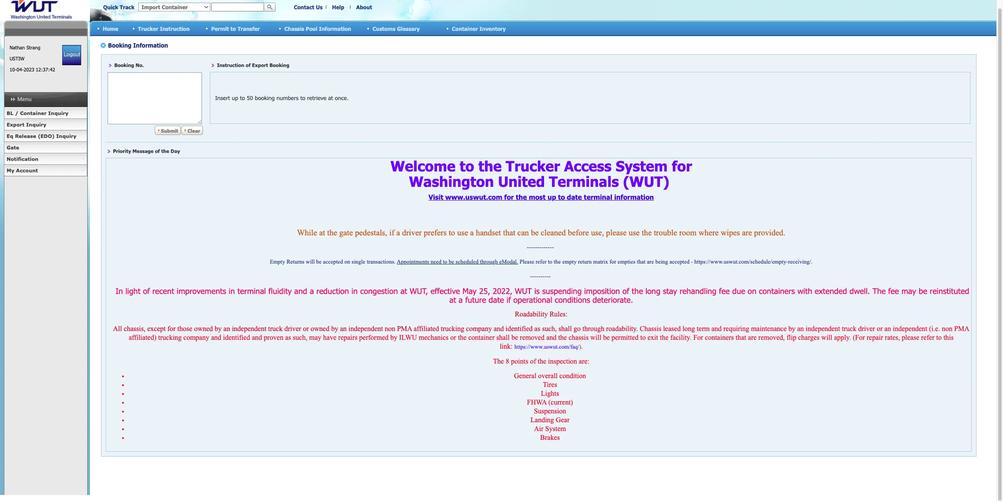 Task type: describe. For each thing, give the bounding box(es) containing it.
contact us
[[294, 4, 323, 10]]

bl / container inquiry
[[7, 110, 68, 116]]

bl / container inquiry link
[[4, 108, 87, 119]]

ustiw
[[10, 56, 24, 61]]

transfer
[[238, 25, 260, 32]]

release
[[15, 133, 36, 139]]

to
[[231, 25, 236, 32]]

container inventory
[[452, 25, 506, 32]]

instruction
[[160, 25, 190, 32]]

1 vertical spatial inquiry
[[26, 122, 46, 127]]

notification link
[[4, 153, 87, 165]]

permit to transfer
[[211, 25, 260, 32]]

export
[[7, 122, 25, 127]]

home
[[103, 25, 118, 32]]

bl
[[7, 110, 13, 116]]

information
[[319, 25, 351, 32]]

export inquiry link
[[4, 119, 87, 131]]

notification
[[7, 156, 38, 162]]

04-
[[17, 67, 24, 72]]

10-
[[10, 67, 17, 72]]

0 horizontal spatial container
[[20, 110, 47, 116]]

customs
[[373, 25, 396, 32]]

inquiry for (edo)
[[56, 133, 76, 139]]

my account
[[7, 168, 38, 173]]

2023
[[24, 67, 34, 72]]

customs glossary
[[373, 25, 420, 32]]

about
[[356, 4, 372, 10]]

help link
[[332, 4, 344, 10]]

/
[[15, 110, 18, 116]]

nathan
[[10, 45, 25, 50]]

permit
[[211, 25, 229, 32]]

about link
[[356, 4, 372, 10]]

quick
[[103, 4, 118, 10]]

my account link
[[4, 165, 87, 176]]

gate
[[7, 145, 19, 150]]

chassis pool information
[[284, 25, 351, 32]]

track
[[120, 4, 134, 10]]

inventory
[[480, 25, 506, 32]]

1 horizontal spatial container
[[452, 25, 478, 32]]



Task type: vqa. For each thing, say whether or not it's contained in the screenshot.
Password
no



Task type: locate. For each thing, give the bounding box(es) containing it.
chassis
[[284, 25, 304, 32]]

pool
[[306, 25, 317, 32]]

inquiry inside "link"
[[56, 133, 76, 139]]

trucker instruction
[[138, 25, 190, 32]]

inquiry down bl / container inquiry
[[26, 122, 46, 127]]

eq release (edo) inquiry
[[7, 133, 76, 139]]

gate link
[[4, 142, 87, 153]]

export inquiry
[[7, 122, 46, 127]]

(edo)
[[38, 133, 55, 139]]

trucker
[[138, 25, 158, 32]]

account
[[16, 168, 38, 173]]

1 vertical spatial container
[[20, 110, 47, 116]]

strang
[[26, 45, 40, 50]]

quick track
[[103, 4, 134, 10]]

container up export inquiry
[[20, 110, 47, 116]]

nathan strang
[[10, 45, 40, 50]]

0 vertical spatial inquiry
[[48, 110, 68, 116]]

eq release (edo) inquiry link
[[4, 131, 87, 142]]

eq
[[7, 133, 13, 139]]

inquiry up export inquiry link
[[48, 110, 68, 116]]

12:37:42
[[36, 67, 55, 72]]

inquiry right (edo)
[[56, 133, 76, 139]]

contact us link
[[294, 4, 323, 10]]

contact
[[294, 4, 314, 10]]

0 vertical spatial container
[[452, 25, 478, 32]]

container
[[452, 25, 478, 32], [20, 110, 47, 116]]

us
[[316, 4, 323, 10]]

glossary
[[397, 25, 420, 32]]

inquiry for container
[[48, 110, 68, 116]]

2 vertical spatial inquiry
[[56, 133, 76, 139]]

10-04-2023 12:37:42
[[10, 67, 55, 72]]

login image
[[62, 45, 81, 65]]

my
[[7, 168, 14, 173]]

container left inventory
[[452, 25, 478, 32]]

help
[[332, 4, 344, 10]]

None text field
[[211, 3, 264, 11]]

inquiry
[[48, 110, 68, 116], [26, 122, 46, 127], [56, 133, 76, 139]]



